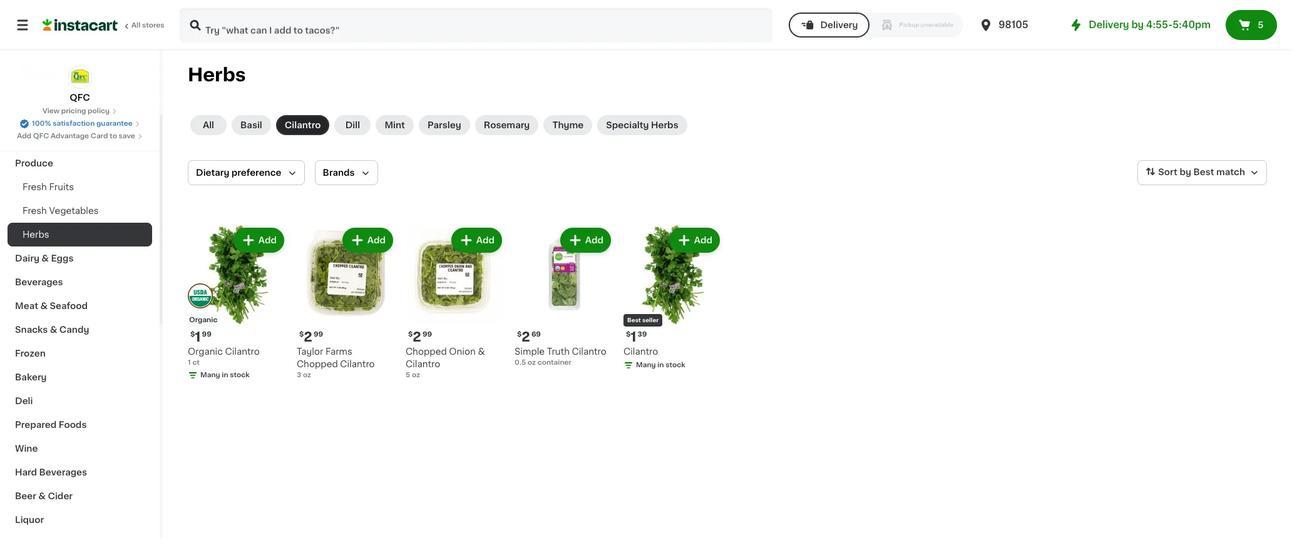 Task type: vqa. For each thing, say whether or not it's contained in the screenshot.
$ corresponding to Cilantro
yes



Task type: locate. For each thing, give the bounding box(es) containing it.
0 horizontal spatial many
[[200, 372, 220, 379]]

snacks & candy link
[[8, 318, 152, 342]]

sort by
[[1159, 168, 1192, 177]]

1 99 from the left
[[202, 331, 212, 338]]

& right beer
[[38, 492, 46, 501]]

0 vertical spatial herbs
[[188, 66, 246, 84]]

cilantro inside simple truth cilantro 0.5 oz container
[[572, 348, 607, 356]]

beverages
[[15, 278, 63, 287], [39, 468, 87, 477]]

0 vertical spatial many in stock
[[636, 362, 686, 369]]

dietary
[[196, 168, 229, 177]]

1 vertical spatial all
[[203, 121, 214, 130]]

chopped inside taylor farms chopped cilantro 3 oz
[[297, 360, 338, 369]]

2 2 from the left
[[413, 331, 421, 344]]

3 99 from the left
[[423, 331, 432, 338]]

herbs up all link at the top of the page
[[188, 66, 246, 84]]

dairy
[[15, 254, 39, 263]]

instacart logo image
[[43, 18, 118, 33]]

meat & seafood link
[[8, 294, 152, 318]]

69
[[532, 331, 541, 338]]

to
[[110, 133, 117, 140]]

add qfc advantage card to save
[[17, 133, 135, 140]]

fresh vegetables
[[23, 207, 99, 215]]

oz
[[528, 359, 536, 366], [303, 372, 311, 379], [412, 372, 420, 379]]

2 up taylor
[[304, 331, 312, 344]]

fresh down produce
[[23, 183, 47, 192]]

chopped onion & cilantro 5 oz
[[406, 348, 485, 379]]

fresh fruits link
[[8, 175, 152, 199]]

best left match
[[1194, 168, 1214, 177]]

many down $ 1 39
[[636, 362, 656, 369]]

many in stock down "39"
[[636, 362, 686, 369]]

100% satisfaction guarantee
[[32, 120, 133, 127]]

0 horizontal spatial all
[[131, 22, 140, 29]]

& left candy
[[50, 326, 57, 334]]

item badge image
[[188, 283, 213, 308]]

0 vertical spatial fresh
[[23, 183, 47, 192]]

rosemary
[[484, 121, 530, 130]]

guarantee
[[96, 120, 133, 127]]

all left stores
[[131, 22, 140, 29]]

truth
[[547, 348, 570, 356]]

2 add button from the left
[[344, 229, 392, 252]]

5
[[1258, 21, 1264, 29], [406, 372, 410, 379]]

& inside "chopped onion & cilantro 5 oz"
[[478, 348, 485, 356]]

$ inside $ 1 39
[[626, 331, 631, 338]]

herbs inside herbs link
[[23, 230, 49, 239]]

1 left "39"
[[631, 331, 637, 344]]

add button
[[235, 229, 283, 252], [344, 229, 392, 252], [453, 229, 501, 252], [562, 229, 610, 252], [670, 229, 719, 252]]

1 horizontal spatial 2
[[413, 331, 421, 344]]

$ up ct
[[190, 331, 195, 338]]

0 vertical spatial 5
[[1258, 21, 1264, 29]]

chopped
[[406, 348, 447, 356], [297, 360, 338, 369]]

delivery button
[[789, 13, 869, 38]]

wine link
[[8, 437, 152, 461]]

organic for organic
[[189, 317, 218, 324]]

0 horizontal spatial many in stock
[[200, 372, 250, 379]]

organic up ct
[[188, 348, 223, 356]]

beverages down dairy & eggs
[[15, 278, 63, 287]]

1 vertical spatial organic
[[188, 348, 223, 356]]

0 horizontal spatial in
[[222, 372, 228, 379]]

0 vertical spatial best
[[1194, 168, 1214, 177]]

5 $ from the left
[[626, 331, 631, 338]]

by right sort
[[1180, 168, 1192, 177]]

snacks
[[15, 326, 48, 334]]

add for taylor farms chopped cilantro
[[367, 236, 386, 245]]

1 $ 2 99 from the left
[[299, 331, 323, 344]]

chopped left the onion
[[406, 348, 447, 356]]

& for cider
[[38, 492, 46, 501]]

cider
[[48, 492, 73, 501]]

1 horizontal spatial 1
[[195, 331, 201, 344]]

stock
[[666, 362, 686, 369], [230, 372, 250, 379]]

all link
[[190, 115, 227, 135]]

0 horizontal spatial oz
[[303, 372, 311, 379]]

best inside product group
[[627, 317, 641, 323]]

1 horizontal spatial 5
[[1258, 21, 1264, 29]]

0 vertical spatial all
[[131, 22, 140, 29]]

0 horizontal spatial 99
[[202, 331, 212, 338]]

sort
[[1159, 168, 1178, 177]]

0 horizontal spatial 2
[[304, 331, 312, 344]]

organic up $ 1 99
[[189, 317, 218, 324]]

1 horizontal spatial all
[[203, 121, 214, 130]]

$ left "39"
[[626, 331, 631, 338]]

1 horizontal spatial qfc
[[70, 93, 90, 102]]

& for eggs
[[42, 254, 49, 263]]

5 button
[[1226, 10, 1277, 40]]

1
[[195, 331, 201, 344], [631, 331, 637, 344], [188, 359, 191, 366]]

rosemary link
[[475, 115, 539, 135]]

fresh down fresh fruits
[[23, 207, 47, 215]]

1 up ct
[[195, 331, 201, 344]]

organic inside organic cilantro 1 ct
[[188, 348, 223, 356]]

0 horizontal spatial best
[[627, 317, 641, 323]]

herbs right specialty
[[651, 121, 679, 130]]

0 vertical spatial qfc
[[70, 93, 90, 102]]

delivery inside button
[[821, 21, 858, 29]]

add qfc advantage card to save link
[[17, 131, 143, 142]]

$ for chopped onion & cilantro
[[408, 331, 413, 338]]

thanksgiving
[[15, 135, 75, 144]]

1 vertical spatial 5
[[406, 372, 410, 379]]

many down organic cilantro 1 ct
[[200, 372, 220, 379]]

None search field
[[179, 8, 773, 43]]

1 2 from the left
[[304, 331, 312, 344]]

mint link
[[376, 115, 414, 135]]

1 add button from the left
[[235, 229, 283, 252]]

$
[[190, 331, 195, 338], [299, 331, 304, 338], [408, 331, 413, 338], [517, 331, 522, 338], [626, 331, 631, 338]]

buy
[[35, 42, 53, 51]]

prepared foods link
[[8, 413, 152, 437]]

2 left 69 on the bottom of page
[[522, 331, 530, 344]]

by inside field
[[1180, 168, 1192, 177]]

thyme link
[[544, 115, 592, 135]]

0 vertical spatial chopped
[[406, 348, 447, 356]]

2 up "chopped onion & cilantro 5 oz"
[[413, 331, 421, 344]]

0 horizontal spatial herbs
[[23, 230, 49, 239]]

1 vertical spatial by
[[1180, 168, 1192, 177]]

beer
[[15, 492, 36, 501]]

2 $ from the left
[[299, 331, 304, 338]]

pricing
[[61, 108, 86, 115]]

& left eggs
[[42, 254, 49, 263]]

0 horizontal spatial 1
[[188, 359, 191, 366]]

1 vertical spatial many
[[200, 372, 220, 379]]

all stores
[[131, 22, 164, 29]]

many
[[636, 362, 656, 369], [200, 372, 220, 379]]

recipes
[[15, 111, 52, 120]]

qfc link
[[68, 65, 92, 104]]

2 vertical spatial herbs
[[23, 230, 49, 239]]

oz inside taylor farms chopped cilantro 3 oz
[[303, 372, 311, 379]]

0 horizontal spatial by
[[1132, 20, 1144, 29]]

& right the onion
[[478, 348, 485, 356]]

1 vertical spatial herbs
[[651, 121, 679, 130]]

organic
[[189, 317, 218, 324], [188, 348, 223, 356]]

0 horizontal spatial chopped
[[297, 360, 338, 369]]

oz inside "chopped onion & cilantro 5 oz"
[[412, 372, 420, 379]]

delivery for delivery by 4:55-5:40pm
[[1089, 20, 1129, 29]]

0 vertical spatial organic
[[189, 317, 218, 324]]

service type group
[[789, 13, 964, 38]]

$ for simple truth cilantro
[[517, 331, 522, 338]]

&
[[42, 254, 49, 263], [40, 302, 48, 311], [50, 326, 57, 334], [478, 348, 485, 356], [38, 492, 46, 501]]

vegetables
[[49, 207, 99, 215]]

4 add button from the left
[[562, 229, 610, 252]]

99 up "chopped onion & cilantro 5 oz"
[[423, 331, 432, 338]]

add for cilantro
[[694, 236, 713, 245]]

candy
[[59, 326, 89, 334]]

herbs inside the specialty herbs link
[[651, 121, 679, 130]]

1 horizontal spatial by
[[1180, 168, 1192, 177]]

buy it again
[[35, 42, 88, 51]]

0 horizontal spatial qfc
[[33, 133, 49, 140]]

$ 2 99 up taylor
[[299, 331, 323, 344]]

fruits
[[49, 183, 74, 192]]

qfc up view pricing policy 'link'
[[70, 93, 90, 102]]

2 horizontal spatial herbs
[[651, 121, 679, 130]]

2 horizontal spatial 99
[[423, 331, 432, 338]]

1 vertical spatial beverages
[[39, 468, 87, 477]]

fresh
[[23, 183, 47, 192], [23, 207, 47, 215]]

& for candy
[[50, 326, 57, 334]]

99 up organic cilantro 1 ct
[[202, 331, 212, 338]]

2 horizontal spatial 1
[[631, 331, 637, 344]]

4 $ from the left
[[517, 331, 522, 338]]

2 fresh from the top
[[23, 207, 47, 215]]

meat & seafood
[[15, 302, 88, 311]]

chopped down taylor
[[297, 360, 338, 369]]

98105
[[999, 20, 1029, 29]]

1 horizontal spatial 99
[[314, 331, 323, 338]]

1 horizontal spatial many in stock
[[636, 362, 686, 369]]

1 fresh from the top
[[23, 183, 47, 192]]

all for all
[[203, 121, 214, 130]]

1 vertical spatial stock
[[230, 372, 250, 379]]

99 up taylor
[[314, 331, 323, 338]]

many in stock down organic cilantro 1 ct
[[200, 372, 250, 379]]

1 horizontal spatial delivery
[[1089, 20, 1129, 29]]

2 for chopped onion & cilantro
[[413, 331, 421, 344]]

99 for organic cilantro
[[202, 331, 212, 338]]

1 horizontal spatial stock
[[666, 362, 686, 369]]

2 horizontal spatial 2
[[522, 331, 530, 344]]

3 add button from the left
[[453, 229, 501, 252]]

liquor
[[15, 516, 44, 525]]

by left 4:55- at the right top of the page
[[1132, 20, 1144, 29]]

qfc down 100%
[[33, 133, 49, 140]]

best seller
[[627, 317, 659, 323]]

container
[[538, 359, 572, 366]]

brands
[[323, 168, 355, 177]]

0 horizontal spatial delivery
[[821, 21, 858, 29]]

dietary preference
[[196, 168, 281, 177]]

3 2 from the left
[[522, 331, 530, 344]]

add for chopped onion & cilantro
[[476, 236, 495, 245]]

produce link
[[8, 152, 152, 175]]

qfc
[[70, 93, 90, 102], [33, 133, 49, 140]]

1 vertical spatial fresh
[[23, 207, 47, 215]]

$ inside $ 2 69
[[517, 331, 522, 338]]

99 inside $ 1 99
[[202, 331, 212, 338]]

1 left ct
[[188, 359, 191, 366]]

simple truth cilantro 0.5 oz container
[[515, 348, 607, 366]]

taylor
[[297, 348, 323, 356]]

0.5
[[515, 359, 526, 366]]

all left basil link
[[203, 121, 214, 130]]

product group
[[188, 225, 287, 383], [297, 225, 396, 381], [406, 225, 505, 381], [515, 225, 614, 368], [624, 225, 723, 373]]

2 $ 2 99 from the left
[[408, 331, 432, 344]]

99 for chopped onion & cilantro
[[423, 331, 432, 338]]

best
[[1194, 168, 1214, 177], [627, 317, 641, 323]]

1 inside organic cilantro 1 ct
[[188, 359, 191, 366]]

deli
[[15, 397, 33, 406]]

0 horizontal spatial 5
[[406, 372, 410, 379]]

best left seller
[[627, 317, 641, 323]]

$ 2 99 up "chopped onion & cilantro 5 oz"
[[408, 331, 432, 344]]

herbs up dairy & eggs
[[23, 230, 49, 239]]

1 vertical spatial best
[[627, 317, 641, 323]]

$ up taylor
[[299, 331, 304, 338]]

2 99 from the left
[[314, 331, 323, 338]]

add button for simple
[[562, 229, 610, 252]]

0 vertical spatial by
[[1132, 20, 1144, 29]]

1 $ from the left
[[190, 331, 195, 338]]

seller
[[642, 317, 659, 323]]

oz inside simple truth cilantro 0.5 oz container
[[528, 359, 536, 366]]

& right meat
[[40, 302, 48, 311]]

frozen link
[[8, 342, 152, 366]]

5 add button from the left
[[670, 229, 719, 252]]

2 horizontal spatial oz
[[528, 359, 536, 366]]

1 vertical spatial qfc
[[33, 133, 49, 140]]

1 horizontal spatial best
[[1194, 168, 1214, 177]]

add button for taylor
[[344, 229, 392, 252]]

1 vertical spatial in
[[222, 372, 228, 379]]

1 vertical spatial chopped
[[297, 360, 338, 369]]

1 horizontal spatial chopped
[[406, 348, 447, 356]]

in down seller
[[658, 362, 664, 369]]

0 vertical spatial in
[[658, 362, 664, 369]]

onion
[[449, 348, 476, 356]]

1 horizontal spatial oz
[[412, 372, 420, 379]]

0 vertical spatial stock
[[666, 362, 686, 369]]

herbs
[[188, 66, 246, 84], [651, 121, 679, 130], [23, 230, 49, 239]]

best for best seller
[[627, 317, 641, 323]]

many in stock
[[636, 362, 686, 369], [200, 372, 250, 379]]

$ up "chopped onion & cilantro 5 oz"
[[408, 331, 413, 338]]

add
[[17, 133, 31, 140], [258, 236, 277, 245], [367, 236, 386, 245], [476, 236, 495, 245], [585, 236, 604, 245], [694, 236, 713, 245]]

1 vertical spatial many in stock
[[200, 372, 250, 379]]

oz for taylor farms chopped cilantro
[[303, 372, 311, 379]]

1 horizontal spatial $ 2 99
[[408, 331, 432, 344]]

$ left 69 on the bottom of page
[[517, 331, 522, 338]]

$ inside $ 1 99
[[190, 331, 195, 338]]

3 $ from the left
[[408, 331, 413, 338]]

fresh for fresh vegetables
[[23, 207, 47, 215]]

0 horizontal spatial $ 2 99
[[299, 331, 323, 344]]

in down organic cilantro 1 ct
[[222, 372, 228, 379]]

1 product group from the left
[[188, 225, 287, 383]]

view pricing policy
[[43, 108, 110, 115]]

beverages up cider
[[39, 468, 87, 477]]

specialty herbs link
[[598, 115, 687, 135]]

best inside field
[[1194, 168, 1214, 177]]

0 vertical spatial many
[[636, 362, 656, 369]]

39
[[638, 331, 647, 338]]

ct
[[192, 359, 200, 366]]



Task type: describe. For each thing, give the bounding box(es) containing it.
foods
[[59, 421, 87, 430]]

cilantro inside organic cilantro 1 ct
[[225, 348, 260, 356]]

thyme
[[553, 121, 584, 130]]

delivery by 4:55-5:40pm link
[[1069, 18, 1211, 33]]

3 product group from the left
[[406, 225, 505, 381]]

organic for organic cilantro 1 ct
[[188, 348, 223, 356]]

$ 2 99 for taylor
[[299, 331, 323, 344]]

save
[[119, 133, 135, 140]]

lists
[[35, 67, 57, 76]]

beer & cider link
[[8, 485, 152, 508]]

simple
[[515, 348, 545, 356]]

5 inside button
[[1258, 21, 1264, 29]]

buy it again link
[[8, 34, 152, 59]]

fresh for fresh fruits
[[23, 183, 47, 192]]

all stores link
[[43, 8, 165, 43]]

beverages link
[[8, 271, 152, 294]]

all for all stores
[[131, 22, 140, 29]]

$ 1 99
[[190, 331, 212, 344]]

5 inside "chopped onion & cilantro 5 oz"
[[406, 372, 410, 379]]

lists link
[[8, 59, 152, 84]]

hard beverages link
[[8, 461, 152, 485]]

dairy & eggs link
[[8, 247, 152, 271]]

cilantro link
[[276, 115, 330, 135]]

add for simple truth cilantro
[[585, 236, 604, 245]]

beer & cider
[[15, 492, 73, 501]]

basil
[[240, 121, 262, 130]]

by for delivery
[[1132, 20, 1144, 29]]

deli link
[[8, 389, 152, 413]]

match
[[1217, 168, 1245, 177]]

dairy & eggs
[[15, 254, 74, 263]]

99 for taylor farms chopped cilantro
[[314, 331, 323, 338]]

dietary preference button
[[188, 160, 305, 185]]

$ 2 99 for chopped
[[408, 331, 432, 344]]

100%
[[32, 120, 51, 127]]

produce
[[15, 159, 53, 168]]

oz for chopped onion & cilantro
[[412, 372, 420, 379]]

by for sort
[[1180, 168, 1192, 177]]

satisfaction
[[53, 120, 95, 127]]

$ for taylor farms chopped cilantro
[[299, 331, 304, 338]]

taylor farms chopped cilantro 3 oz
[[297, 348, 375, 379]]

preference
[[232, 168, 281, 177]]

snacks & candy
[[15, 326, 89, 334]]

delivery for delivery
[[821, 21, 858, 29]]

cilantro inside taylor farms chopped cilantro 3 oz
[[340, 360, 375, 369]]

1 for cilantro
[[631, 331, 637, 344]]

4 product group from the left
[[515, 225, 614, 368]]

bakery
[[15, 373, 47, 382]]

cilantro inside "chopped onion & cilantro 5 oz"
[[406, 360, 440, 369]]

add button for chopped
[[453, 229, 501, 252]]

best match
[[1194, 168, 1245, 177]]

1 for organic cilantro
[[195, 331, 201, 344]]

wine
[[15, 445, 38, 453]]

$ 2 69
[[517, 331, 541, 344]]

seafood
[[50, 302, 88, 311]]

prepared
[[15, 421, 57, 430]]

add for organic cilantro
[[258, 236, 277, 245]]

$ 1 39
[[626, 331, 647, 344]]

2 product group from the left
[[297, 225, 396, 381]]

stores
[[142, 22, 164, 29]]

meat
[[15, 302, 38, 311]]

Search field
[[180, 9, 772, 41]]

hard beverages
[[15, 468, 87, 477]]

1 horizontal spatial herbs
[[188, 66, 246, 84]]

1 horizontal spatial in
[[658, 362, 664, 369]]

& for seafood
[[40, 302, 48, 311]]

best for best match
[[1194, 168, 1214, 177]]

qfc logo image
[[68, 65, 92, 89]]

organic cilantro 1 ct
[[188, 348, 260, 366]]

bakery link
[[8, 366, 152, 389]]

farms
[[326, 348, 352, 356]]

fresh vegetables link
[[8, 199, 152, 223]]

100% satisfaction guarantee button
[[19, 116, 140, 129]]

fresh fruits
[[23, 183, 74, 192]]

2 for simple truth cilantro
[[522, 331, 530, 344]]

98105 button
[[979, 8, 1054, 43]]

parsley link
[[419, 115, 470, 135]]

5:40pm
[[1173, 20, 1211, 29]]

basil link
[[232, 115, 271, 135]]

card
[[91, 133, 108, 140]]

prepared foods
[[15, 421, 87, 430]]

chopped inside "chopped onion & cilantro 5 oz"
[[406, 348, 447, 356]]

$ for organic cilantro
[[190, 331, 195, 338]]

thanksgiving link
[[8, 128, 152, 152]]

0 vertical spatial beverages
[[15, 278, 63, 287]]

$ for cilantro
[[626, 331, 631, 338]]

Best match Sort by field
[[1138, 160, 1267, 185]]

3
[[297, 372, 301, 379]]

1 horizontal spatial many
[[636, 362, 656, 369]]

5 product group from the left
[[624, 225, 723, 373]]

4:55-
[[1146, 20, 1173, 29]]

liquor link
[[8, 508, 152, 532]]

2 for taylor farms chopped cilantro
[[304, 331, 312, 344]]

specialty herbs
[[606, 121, 679, 130]]

parsley
[[428, 121, 461, 130]]

again
[[63, 42, 88, 51]]

mint
[[385, 121, 405, 130]]

advantage
[[51, 133, 89, 140]]

dill
[[345, 121, 360, 130]]

recipes link
[[8, 104, 152, 128]]

0 horizontal spatial stock
[[230, 372, 250, 379]]



